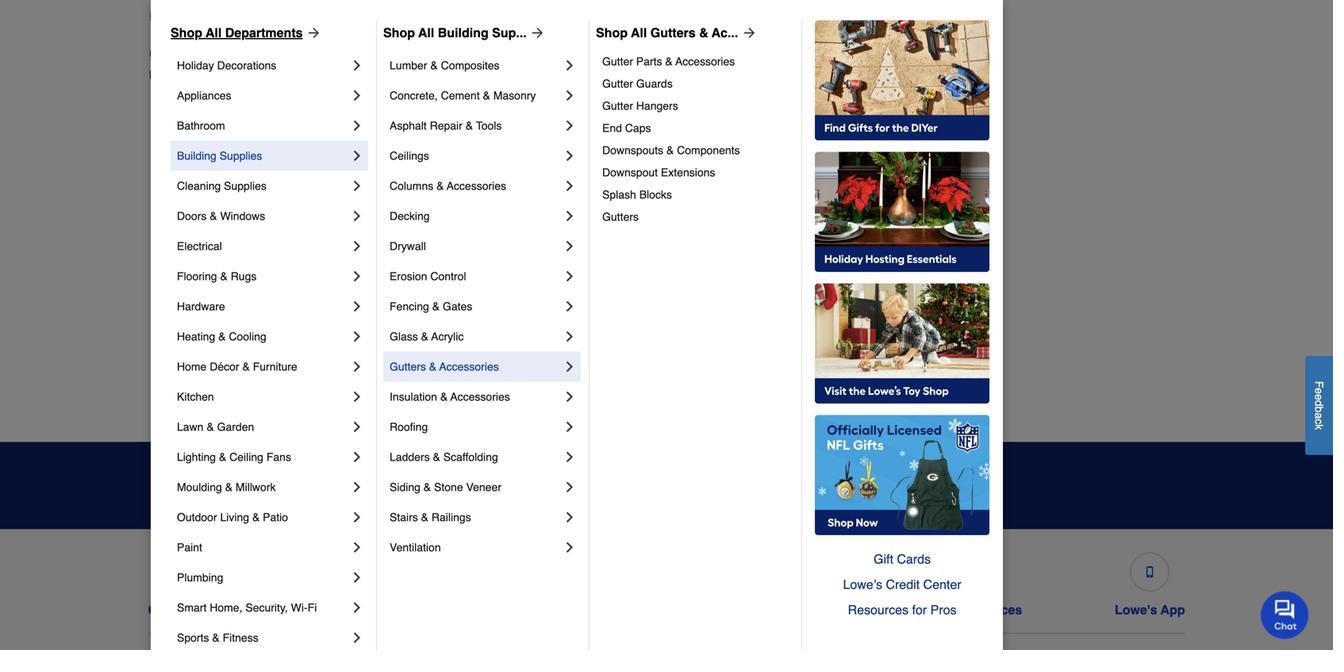 Task type: describe. For each thing, give the bounding box(es) containing it.
1 horizontal spatial gift
[[874, 552, 894, 567]]

decking link
[[390, 201, 562, 231]]

toms river
[[938, 277, 994, 290]]

center for lowe's credit center
[[924, 578, 962, 593]]

& inside 'link'
[[220, 270, 228, 283]]

living
[[220, 512, 249, 524]]

lighting & ceiling fans link
[[177, 442, 349, 473]]

gutter for gutter parts & accessories
[[603, 55, 633, 68]]

chevron right image for lumber & composites
[[562, 57, 578, 73]]

cleaning supplies link
[[177, 171, 349, 201]]

lumberton link
[[421, 371, 474, 387]]

k
[[1313, 425, 1326, 430]]

chevron right image for electrical
[[349, 238, 365, 254]]

pros
[[931, 603, 957, 618]]

1 vertical spatial cards
[[768, 603, 804, 618]]

shop all departments link
[[171, 23, 322, 42]]

lawn & garden link
[[177, 412, 349, 442]]

chevron right image for lawn & garden
[[349, 419, 365, 435]]

accessories for gutters & accessories
[[439, 361, 499, 373]]

lowe's for lowe's credit center
[[520, 603, 562, 618]]

gutter parts & accessories
[[603, 55, 735, 68]]

1 horizontal spatial gift cards link
[[815, 547, 990, 573]]

wi-
[[291, 602, 308, 615]]

installation services
[[900, 603, 1023, 618]]

chevron right image for insulation & accessories
[[562, 389, 578, 405]]

concrete, cement & masonry link
[[390, 80, 562, 111]]

0 horizontal spatial a
[[180, 9, 187, 23]]

lumberton
[[421, 373, 474, 385]]

shade
[[713, 150, 745, 163]]

eatontown link
[[162, 339, 214, 355]]

repair
[[430, 119, 463, 132]]

turnersville link
[[938, 308, 995, 323]]

chevron right image for smart home, security, wi-fi
[[349, 600, 365, 616]]

shop for shop all departments
[[171, 25, 202, 40]]

paint link
[[177, 533, 349, 563]]

order
[[350, 603, 385, 618]]

brick
[[162, 150, 187, 163]]

union
[[938, 341, 967, 354]]

turnersville
[[938, 309, 995, 322]]

shop all building sup... link
[[383, 23, 546, 42]]

& right sports
[[212, 632, 220, 645]]

holmdel link
[[421, 244, 461, 260]]

home,
[[210, 602, 242, 615]]

& down lumberton link
[[440, 391, 448, 404]]

& right doors
[[210, 210, 217, 223]]

fi
[[308, 602, 317, 615]]

roofing
[[390, 421, 428, 434]]

holiday decorations link
[[177, 50, 349, 80]]

order status link
[[350, 547, 427, 618]]

bathroom
[[177, 119, 225, 132]]

outdoor living & patio link
[[177, 503, 349, 533]]

& inside "link"
[[666, 55, 673, 68]]

chevron right image for holiday decorations
[[349, 57, 365, 73]]

roofing link
[[390, 412, 562, 442]]

departments
[[225, 25, 303, 40]]

gutters link
[[603, 206, 791, 228]]

ac...
[[712, 25, 738, 40]]

chevron right image for paint
[[349, 540, 365, 556]]

princeton
[[938, 150, 985, 163]]

installation services link
[[900, 547, 1023, 618]]

asphalt repair & tools
[[390, 119, 502, 132]]

hackettstown link
[[421, 149, 487, 165]]

hamilton
[[421, 182, 465, 195]]

chevron right image for heating & cooling
[[349, 329, 365, 345]]

gutters for gutters & accessories
[[390, 361, 426, 373]]

hackettstown
[[421, 150, 487, 163]]

mobile image
[[1145, 567, 1156, 578]]

fencing
[[390, 300, 429, 313]]

lumber
[[390, 59, 427, 72]]

east for east rutherford
[[162, 309, 184, 322]]

chevron right image for bathroom
[[349, 118, 365, 134]]

chevron right image for fencing & gates
[[562, 299, 578, 315]]

2 e from the top
[[1313, 395, 1326, 401]]

shop for shop all gutters & ac...
[[596, 25, 628, 40]]

all for gutters
[[631, 25, 647, 40]]

find a store link
[[149, 7, 223, 26]]

& right columns
[[437, 180, 444, 192]]

accessories inside gutter parts & accessories "link"
[[676, 55, 735, 68]]

shop all departments
[[171, 25, 303, 40]]

outdoor
[[177, 512, 217, 524]]

visit the lowe's toy shop. image
[[815, 284, 990, 404]]

rio
[[938, 182, 955, 195]]

contact us & faq
[[148, 603, 257, 618]]

chevron right image for building supplies
[[349, 148, 365, 164]]

glass & acrylic
[[390, 331, 464, 343]]

a inside button
[[1313, 413, 1326, 419]]

& left patio
[[252, 512, 260, 524]]

columns & accessories
[[390, 180, 507, 192]]

new jersey
[[342, 9, 409, 23]]

rugs
[[231, 270, 257, 283]]

voorhees
[[938, 373, 985, 385]]

arrow right image
[[527, 25, 546, 41]]

jersey city
[[421, 309, 476, 322]]

east brunswick link
[[162, 276, 238, 292]]

acrylic
[[431, 331, 464, 343]]

delran link
[[162, 212, 195, 228]]

chevron right image for doors & windows
[[349, 208, 365, 224]]

voorhees link
[[938, 371, 985, 387]]

& left stone
[[424, 481, 431, 494]]

chevron right image for cleaning supplies
[[349, 178, 365, 194]]

gutter guards link
[[603, 73, 791, 95]]

officially licensed n f l gifts. shop now. image
[[815, 415, 990, 536]]

trends
[[559, 467, 622, 489]]

& right the stairs
[[421, 512, 429, 524]]

we've
[[488, 492, 520, 505]]

sign up button
[[877, 465, 978, 508]]

holiday hosting essentials. image
[[815, 152, 990, 273]]

find gifts for the diyer. image
[[815, 20, 990, 141]]

ceiling
[[230, 451, 264, 464]]

sports
[[177, 632, 209, 645]]

gutter hangers link
[[603, 95, 791, 117]]

deptford
[[162, 246, 205, 258]]

chevron right image for home décor & furniture
[[349, 359, 365, 375]]

east for east brunswick
[[162, 277, 184, 290]]

gutter for gutter guards
[[603, 77, 633, 90]]

resources for pros link
[[815, 598, 990, 623]]

chevron right image for columns & accessories
[[562, 178, 578, 194]]

find
[[149, 9, 176, 23]]

chevron right image for concrete, cement & masonry
[[562, 88, 578, 104]]

building supplies link
[[177, 141, 349, 171]]

rio grande
[[938, 182, 995, 195]]

lowe's app link
[[1115, 547, 1186, 618]]

gutters & accessories
[[390, 361, 499, 373]]

lighting & ceiling fans
[[177, 451, 291, 464]]

railings
[[432, 512, 471, 524]]

& right glass
[[421, 331, 429, 343]]

river
[[968, 277, 994, 290]]

and
[[520, 467, 554, 489]]

grande
[[958, 182, 995, 195]]

union link
[[938, 339, 967, 355]]

security,
[[246, 602, 288, 615]]

chevron right image for ladders & scaffolding
[[562, 450, 578, 465]]

share.
[[589, 492, 622, 505]]

chevron right image for hardware
[[349, 299, 365, 315]]

chevron right image for stairs & railings
[[562, 510, 578, 526]]

stairs & railings
[[390, 512, 471, 524]]

to
[[575, 492, 586, 505]]

accessories for columns & accessories
[[447, 180, 507, 192]]

& right the lawn
[[207, 421, 214, 434]]



Task type: locate. For each thing, give the bounding box(es) containing it.
1 horizontal spatial arrow right image
[[738, 25, 758, 41]]

city
[[149, 43, 185, 65], [457, 309, 476, 322]]

heating & cooling link
[[177, 322, 349, 352]]

1 east from the top
[[162, 277, 184, 290]]

supplies inside cleaning supplies link
[[224, 180, 267, 192]]

chevron right image
[[562, 57, 578, 73], [349, 88, 365, 104], [562, 88, 578, 104], [562, 118, 578, 134], [349, 148, 365, 164], [562, 148, 578, 164], [349, 208, 365, 224], [349, 238, 365, 254], [349, 359, 365, 375], [562, 359, 578, 375], [349, 389, 365, 405], [562, 450, 578, 465], [349, 480, 365, 496], [349, 510, 365, 526], [349, 570, 365, 586], [349, 600, 365, 616], [349, 631, 365, 646]]

chevron right image for erosion control
[[562, 269, 578, 285]]

1 vertical spatial center
[[606, 603, 646, 618]]

0 vertical spatial gutter
[[603, 55, 633, 68]]

1 vertical spatial gutter
[[603, 77, 633, 90]]

bathroom link
[[177, 111, 349, 141]]

chevron right image for plumbing
[[349, 570, 365, 586]]

& left tools
[[466, 119, 473, 132]]

east up heating
[[162, 309, 184, 322]]

0 horizontal spatial shop
[[171, 25, 202, 40]]

smart home, security, wi-fi link
[[177, 593, 349, 623]]

& left the millwork at the left bottom of page
[[225, 481, 233, 494]]

insulation & accessories
[[390, 391, 510, 404]]

1 arrow right image from the left
[[303, 25, 322, 41]]

& right us
[[219, 603, 228, 618]]

0 vertical spatial east
[[162, 277, 184, 290]]

0 horizontal spatial building
[[177, 150, 217, 162]]

plumbing
[[177, 572, 223, 585]]

arrow right image up gutter parts & accessories "link"
[[738, 25, 758, 41]]

gates
[[443, 300, 473, 313]]

hillsborough link
[[421, 212, 483, 228]]

plumbing link
[[177, 563, 349, 593]]

building up composites
[[438, 25, 489, 40]]

0 vertical spatial city
[[149, 43, 185, 65]]

chevron right image for drywall
[[562, 238, 578, 254]]

credit for lowe's
[[886, 578, 920, 593]]

hardware link
[[177, 292, 349, 322]]

chevron right image for glass & acrylic
[[562, 329, 578, 345]]

& left ac...
[[699, 25, 709, 40]]

credit for lowe's
[[566, 603, 602, 618]]

fencing & gates
[[390, 300, 473, 313]]

flooring & rugs link
[[177, 261, 349, 292]]

arrow right image for shop all gutters & ac...
[[738, 25, 758, 41]]

accessories inside gutters & accessories link
[[439, 361, 499, 373]]

find a store
[[149, 9, 223, 23]]

shop down new jersey
[[383, 25, 415, 40]]

2 vertical spatial jersey
[[421, 309, 453, 322]]

1 horizontal spatial gutters
[[603, 211, 639, 223]]

lawnside link
[[421, 339, 468, 355]]

chevron right image for decking
[[562, 208, 578, 224]]

1 horizontal spatial all
[[418, 25, 434, 40]]

1 vertical spatial new
[[234, 69, 256, 81]]

0 vertical spatial new
[[342, 9, 368, 23]]

2 gutter from the top
[[603, 77, 633, 90]]

extensions
[[661, 166, 716, 179]]

supplies inside the building supplies link
[[220, 150, 262, 162]]

0 vertical spatial credit
[[886, 578, 920, 593]]

gutter for gutter hangers
[[603, 100, 633, 112]]

2 horizontal spatial all
[[631, 25, 647, 40]]

0 horizontal spatial center
[[606, 603, 646, 618]]

maple shade
[[680, 150, 745, 163]]

chevron right image
[[349, 57, 365, 73], [349, 118, 365, 134], [349, 178, 365, 194], [562, 178, 578, 194], [562, 208, 578, 224], [562, 238, 578, 254], [349, 269, 365, 285], [562, 269, 578, 285], [349, 299, 365, 315], [562, 299, 578, 315], [349, 329, 365, 345], [562, 329, 578, 345], [562, 389, 578, 405], [349, 419, 365, 435], [562, 419, 578, 435], [349, 450, 365, 465], [562, 480, 578, 496], [562, 510, 578, 526], [349, 540, 365, 556], [562, 540, 578, 556]]

gutters inside shop all gutters & ac... link
[[651, 25, 696, 40]]

toms
[[938, 277, 965, 290]]

sign up form
[[641, 465, 978, 508]]

end
[[603, 122, 622, 134]]

1 vertical spatial gutters
[[603, 211, 639, 223]]

lowe's credit center link
[[815, 573, 990, 598]]

all for building
[[418, 25, 434, 40]]

& left "ceiling"
[[219, 451, 226, 464]]

1 vertical spatial gift
[[742, 603, 764, 618]]

cleaning
[[177, 180, 221, 192]]

chevron right image for ceilings
[[562, 148, 578, 164]]

all down store in the top of the page
[[206, 25, 222, 40]]

1 horizontal spatial shop
[[383, 25, 415, 40]]

e up b
[[1313, 395, 1326, 401]]

gutter up gutter hangers
[[603, 77, 633, 90]]

accessories up decking link
[[447, 180, 507, 192]]

& right cement
[[483, 89, 490, 102]]

app
[[1161, 603, 1186, 618]]

2 arrow right image from the left
[[738, 25, 758, 41]]

0 horizontal spatial jersey
[[259, 69, 292, 81]]

2 vertical spatial gutter
[[603, 100, 633, 112]]

1 vertical spatial city
[[457, 309, 476, 322]]

2 horizontal spatial jersey
[[421, 309, 453, 322]]

cement
[[441, 89, 480, 102]]

home décor & furniture link
[[177, 352, 349, 382]]

3 all from the left
[[631, 25, 647, 40]]

1 vertical spatial a
[[1313, 413, 1326, 419]]

chevron right image for moulding & millwork
[[349, 480, 365, 496]]

city inside city directory lowe's stores in new jersey
[[149, 43, 185, 65]]

2 horizontal spatial lowe's
[[1115, 603, 1158, 618]]

chevron right image for outdoor living & patio
[[349, 510, 365, 526]]

1 vertical spatial gift cards
[[742, 603, 804, 618]]

1 vertical spatial credit
[[566, 603, 602, 618]]

1 all from the left
[[206, 25, 222, 40]]

1 horizontal spatial gift cards
[[874, 552, 931, 567]]

new inside city directory lowe's stores in new jersey
[[234, 69, 256, 81]]

0 horizontal spatial arrow right image
[[303, 25, 322, 41]]

2 horizontal spatial gutters
[[651, 25, 696, 40]]

supplies for building supplies
[[220, 150, 262, 162]]

0 horizontal spatial lowe's
[[149, 69, 183, 81]]

chevron right image for asphalt repair & tools
[[562, 118, 578, 134]]

center for lowe's credit center
[[606, 603, 646, 618]]

0 horizontal spatial all
[[206, 25, 222, 40]]

chevron right image for gutters & accessories
[[562, 359, 578, 375]]

2 vertical spatial gutters
[[390, 361, 426, 373]]

& left rugs
[[220, 270, 228, 283]]

0 vertical spatial center
[[924, 578, 962, 593]]

jersey down the departments
[[259, 69, 292, 81]]

all up lumber
[[418, 25, 434, 40]]

1 vertical spatial jersey
[[259, 69, 292, 81]]

lowe's app
[[1115, 603, 1186, 618]]

1 horizontal spatial cards
[[897, 552, 931, 567]]

0 horizontal spatial gutters
[[390, 361, 426, 373]]

chevron right image for kitchen
[[349, 389, 365, 405]]

lowe's
[[149, 69, 183, 81], [520, 603, 562, 618], [1115, 603, 1158, 618]]

jersey inside city directory lowe's stores in new jersey
[[259, 69, 292, 81]]

kitchen link
[[177, 382, 349, 412]]

& down lawnside link
[[429, 361, 437, 373]]

drywall
[[390, 240, 426, 253]]

ladders & scaffolding
[[390, 451, 498, 464]]

stairs & railings link
[[390, 503, 562, 533]]

shop for shop all building sup...
[[383, 25, 415, 40]]

chevron right image for roofing
[[562, 419, 578, 435]]

sewell link
[[938, 212, 971, 228]]

eatontown
[[162, 341, 214, 354]]

east rutherford
[[162, 309, 240, 322]]

arrow right image up holiday decorations 'link'
[[303, 25, 322, 41]]

1 vertical spatial supplies
[[224, 180, 267, 192]]

1 horizontal spatial building
[[438, 25, 489, 40]]

lowe's inside city directory lowe's stores in new jersey
[[149, 69, 183, 81]]

0 vertical spatial a
[[180, 9, 187, 23]]

lumber & composites link
[[390, 50, 562, 80]]

inspiration
[[417, 467, 515, 489]]

furniture
[[253, 361, 297, 373]]

sicklerville
[[938, 246, 991, 258]]

shop down the find a store
[[171, 25, 202, 40]]

gutters & accessories link
[[390, 352, 562, 382]]

lowe's for lowe's app
[[1115, 603, 1158, 618]]

home
[[177, 361, 207, 373]]

gutter hangers
[[603, 100, 678, 112]]

& up downspout extensions
[[667, 144, 674, 157]]

howell
[[421, 277, 454, 290]]

paint
[[177, 542, 202, 554]]

gutters for gutters
[[603, 211, 639, 223]]

siding & stone veneer
[[390, 481, 502, 494]]

us
[[199, 603, 215, 618]]

0 horizontal spatial gift cards
[[742, 603, 804, 618]]

cards
[[897, 552, 931, 567], [768, 603, 804, 618]]

new inside "button"
[[342, 9, 368, 23]]

1 horizontal spatial credit
[[886, 578, 920, 593]]

home décor & furniture
[[177, 361, 297, 373]]

gutters up gutter parts & accessories
[[651, 25, 696, 40]]

arrow right image inside shop all departments link
[[303, 25, 322, 41]]

accessories
[[676, 55, 735, 68], [447, 180, 507, 192], [439, 361, 499, 373], [451, 391, 510, 404]]

concrete,
[[390, 89, 438, 102]]

accessories inside columns & accessories link
[[447, 180, 507, 192]]

heating & cooling
[[177, 331, 267, 343]]

supplies for cleaning supplies
[[224, 180, 267, 192]]

jersey up glass & acrylic
[[421, 309, 453, 322]]

accessories up the "roofing" link
[[451, 391, 510, 404]]

e up d
[[1313, 388, 1326, 395]]

0 horizontal spatial gift
[[742, 603, 764, 618]]

2 all from the left
[[418, 25, 434, 40]]

up
[[935, 479, 951, 493]]

accessories down glass & acrylic link
[[439, 361, 499, 373]]

outdoor living & patio
[[177, 512, 288, 524]]

& right décor
[[242, 361, 250, 373]]

1 horizontal spatial new
[[342, 9, 368, 23]]

rio grande link
[[938, 181, 995, 196]]

directory
[[191, 43, 274, 65]]

shop up gutter guards
[[596, 25, 628, 40]]

rutherford
[[187, 309, 240, 322]]

services
[[970, 603, 1023, 618]]

jersey
[[371, 9, 409, 23], [259, 69, 292, 81], [421, 309, 453, 322]]

splash blocks link
[[603, 184, 791, 206]]

1 vertical spatial east
[[162, 309, 184, 322]]

fans
[[267, 451, 291, 464]]

0 horizontal spatial gift cards link
[[739, 547, 807, 618]]

1 e from the top
[[1313, 388, 1326, 395]]

gift cards
[[874, 552, 931, 567], [742, 603, 804, 618]]

howell link
[[421, 276, 454, 292]]

lowe's credit center
[[520, 603, 646, 618]]

deals, inspiration and trends we've got ideas to share.
[[356, 467, 622, 505]]

supplies up 'windows'
[[224, 180, 267, 192]]

gutter up gutter guards
[[603, 55, 633, 68]]

chevron right image for lighting & ceiling fans
[[349, 450, 365, 465]]

chevron right image for sports & fitness
[[349, 631, 365, 646]]

0 vertical spatial gutters
[[651, 25, 696, 40]]

1 vertical spatial building
[[177, 150, 217, 162]]

cleaning supplies
[[177, 180, 267, 192]]

customer care image
[[197, 567, 208, 578]]

3 gutter from the top
[[603, 100, 633, 112]]

& right parts on the top
[[666, 55, 673, 68]]

0 vertical spatial jersey
[[371, 9, 409, 23]]

ceilings link
[[390, 141, 562, 171]]

arrow right image inside shop all gutters & ac... link
[[738, 25, 758, 41]]

gutters down glass
[[390, 361, 426, 373]]

0 vertical spatial supplies
[[220, 150, 262, 162]]

gutter up end
[[603, 100, 633, 112]]

gutters inside gutters link
[[603, 211, 639, 223]]

jersey up lumber
[[371, 9, 409, 23]]

gutters down splash in the top left of the page
[[603, 211, 639, 223]]

east down deptford
[[162, 277, 184, 290]]

woodbridge
[[938, 404, 998, 417]]

scaffolding
[[444, 451, 498, 464]]

stone
[[434, 481, 463, 494]]

stores
[[187, 69, 219, 81]]

1 horizontal spatial a
[[1313, 413, 1326, 419]]

accessories up gutter guards link
[[676, 55, 735, 68]]

0 vertical spatial cards
[[897, 552, 931, 567]]

chat invite button image
[[1261, 591, 1310, 640]]

2 east from the top
[[162, 309, 184, 322]]

0 horizontal spatial cards
[[768, 603, 804, 618]]

1 gutter from the top
[[603, 55, 633, 68]]

contact
[[148, 603, 195, 618]]

shop all gutters & ac... link
[[596, 23, 758, 42]]

& right ladders
[[433, 451, 440, 464]]

downspouts & components
[[603, 144, 740, 157]]

credit inside lowe's credit center link
[[566, 603, 602, 618]]

a right the find at the top left of the page
[[180, 9, 187, 23]]

all up parts on the top
[[631, 25, 647, 40]]

ideas
[[544, 492, 572, 505]]

0 vertical spatial gift cards
[[874, 552, 931, 567]]

holiday decorations
[[177, 59, 276, 72]]

0 horizontal spatial credit
[[566, 603, 602, 618]]

0 horizontal spatial city
[[149, 43, 185, 65]]

& down rutherford
[[218, 331, 226, 343]]

dimensions image
[[956, 567, 967, 578]]

accessories inside insulation & accessories link
[[451, 391, 510, 404]]

appliances link
[[177, 80, 349, 111]]

chevron right image for appliances
[[349, 88, 365, 104]]

credit inside lowe's credit center link
[[886, 578, 920, 593]]

& left gates
[[432, 300, 440, 313]]

1 shop from the left
[[171, 25, 202, 40]]

arrow right image for shop all departments
[[303, 25, 322, 41]]

ceilings
[[390, 150, 429, 162]]

f e e d b a c k button
[[1306, 356, 1334, 456]]

resources
[[848, 603, 909, 618]]

moulding & millwork link
[[177, 473, 349, 503]]

accessories for insulation & accessories
[[451, 391, 510, 404]]

butler link
[[162, 181, 191, 196]]

chevron right image for ventilation
[[562, 540, 578, 556]]

jersey inside "button"
[[371, 9, 409, 23]]

3 shop from the left
[[596, 25, 628, 40]]

2 shop from the left
[[383, 25, 415, 40]]

gutter inside "link"
[[603, 55, 633, 68]]

& right lumber
[[431, 59, 438, 72]]

in
[[222, 69, 230, 81]]

chevron right image for siding & stone veneer
[[562, 480, 578, 496]]

arrow right image
[[303, 25, 322, 41], [738, 25, 758, 41]]

supplies up cleaning supplies
[[220, 150, 262, 162]]

gutters inside gutters & accessories link
[[390, 361, 426, 373]]

building up cleaning
[[177, 150, 217, 162]]

piscataway
[[938, 119, 995, 131]]

0 vertical spatial gift
[[874, 552, 894, 567]]

1 horizontal spatial jersey
[[371, 9, 409, 23]]

chevron right image for flooring & rugs
[[349, 269, 365, 285]]

lawn & garden
[[177, 421, 254, 434]]

sicklerville link
[[938, 244, 991, 260]]

1 horizontal spatial center
[[924, 578, 962, 593]]

2 horizontal spatial shop
[[596, 25, 628, 40]]

all for departments
[[206, 25, 222, 40]]

columns
[[390, 180, 434, 192]]

0 horizontal spatial new
[[234, 69, 256, 81]]

0 vertical spatial building
[[438, 25, 489, 40]]

a up k
[[1313, 413, 1326, 419]]

1 horizontal spatial city
[[457, 309, 476, 322]]

1 horizontal spatial lowe's
[[520, 603, 562, 618]]



Task type: vqa. For each thing, say whether or not it's contained in the screenshot.
the shop all drywall link
no



